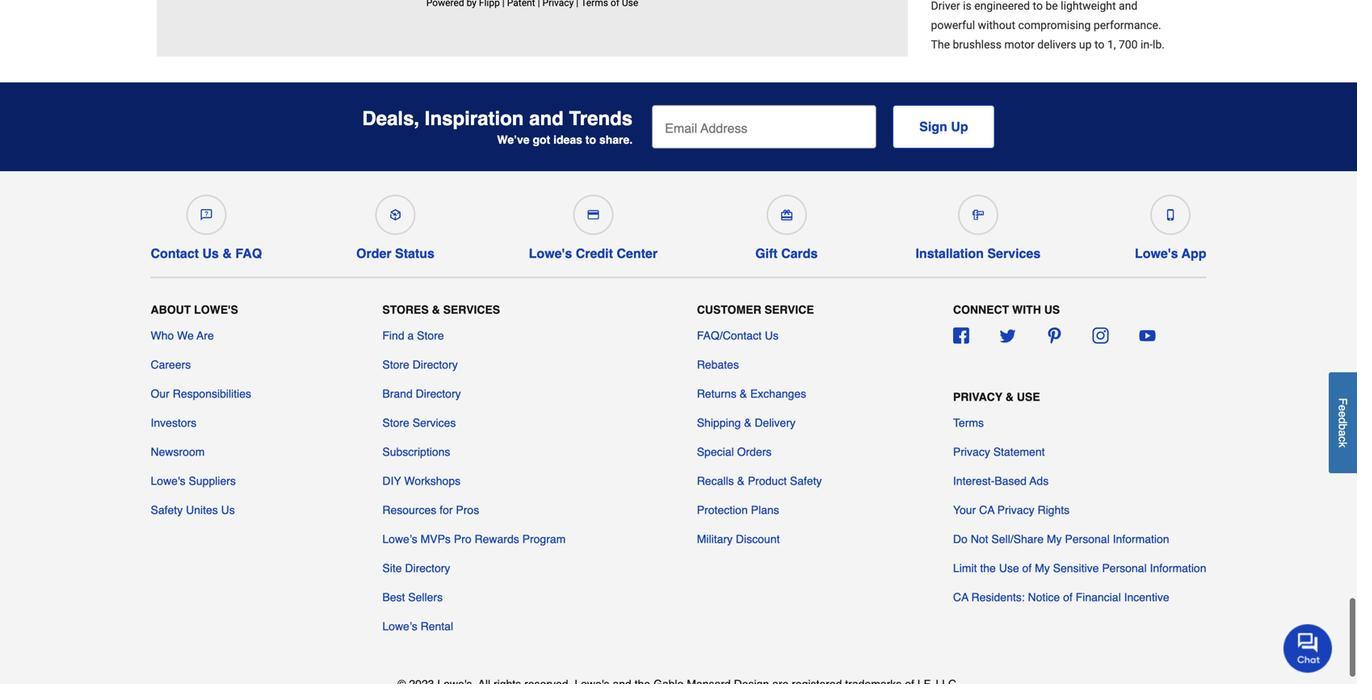 Task type: vqa. For each thing, say whether or not it's contained in the screenshot.
Outstanding
no



Task type: describe. For each thing, give the bounding box(es) containing it.
deals, inspiration and trends we've got ideas to share.
[[362, 108, 633, 146]]

we've
[[497, 133, 530, 146]]

connect
[[953, 303, 1009, 316]]

got
[[533, 133, 550, 146]]

rewards
[[475, 533, 519, 546]]

d
[[1337, 418, 1350, 424]]

installation services
[[916, 246, 1041, 261]]

ca residents: notice of financial incentive
[[953, 591, 1170, 604]]

2 vertical spatial privacy
[[998, 504, 1035, 517]]

share.
[[599, 133, 633, 146]]

are
[[197, 329, 214, 342]]

brand
[[382, 387, 413, 400]]

ideas
[[554, 133, 583, 146]]

limit the use of my sensitive personal information link
[[953, 560, 1207, 577]]

terms
[[953, 417, 984, 429]]

pinterest image
[[1046, 328, 1063, 344]]

recalls & product safety
[[697, 475, 822, 488]]

sign up form
[[652, 105, 995, 149]]

contact us & faq
[[151, 246, 262, 261]]

sensitive
[[1053, 562, 1099, 575]]

f e e d b a c k button
[[1329, 373, 1357, 474]]

contact us & faq link
[[151, 188, 262, 261]]

investors link
[[151, 415, 197, 431]]

do not sell/share my personal information link
[[953, 531, 1170, 547]]

lowe's credit center link
[[529, 188, 658, 261]]

our responsibilities link
[[151, 386, 251, 402]]

& for privacy & use
[[1006, 391, 1014, 404]]

& for recalls & product safety
[[737, 475, 745, 488]]

protection plans
[[697, 504, 779, 517]]

rebates
[[697, 358, 739, 371]]

who we are link
[[151, 328, 214, 344]]

contact
[[151, 246, 199, 261]]

directory for brand directory
[[416, 387, 461, 400]]

for
[[440, 504, 453, 517]]

newsroom link
[[151, 444, 205, 460]]

customer service
[[697, 303, 814, 316]]

safety inside safety unites us link
[[151, 504, 183, 517]]

find a store link
[[382, 328, 444, 344]]

resources for pros link
[[382, 502, 479, 518]]

shipping & delivery link
[[697, 415, 796, 431]]

do
[[953, 533, 968, 546]]

directory for store directory
[[413, 358, 458, 371]]

lowe's for lowe's app
[[1135, 246, 1178, 261]]

pickup image
[[390, 209, 401, 221]]

1 vertical spatial ca
[[953, 591, 969, 604]]

lowe's rental
[[382, 620, 453, 633]]

cards
[[781, 246, 818, 261]]

faq/contact us
[[697, 329, 779, 342]]

up
[[951, 119, 968, 134]]

of for financial
[[1063, 591, 1073, 604]]

program
[[522, 533, 566, 546]]

recalls
[[697, 475, 734, 488]]

shipping & delivery
[[697, 417, 796, 429]]

investors
[[151, 417, 197, 429]]

a inside find a store link
[[408, 329, 414, 342]]

with
[[1012, 303, 1041, 316]]

special orders
[[697, 446, 772, 459]]

information inside "link"
[[1150, 562, 1207, 575]]

your ca privacy rights
[[953, 504, 1070, 517]]

gift card image
[[781, 209, 792, 221]]

status
[[395, 246, 435, 261]]

military
[[697, 533, 733, 546]]

2 e from the top
[[1337, 411, 1350, 418]]

deals,
[[362, 108, 419, 130]]

product
[[748, 475, 787, 488]]

0 vertical spatial ca
[[979, 504, 995, 517]]

center
[[617, 246, 658, 261]]

suppliers
[[189, 475, 236, 488]]

rebates link
[[697, 357, 739, 373]]

services for installation services
[[988, 246, 1041, 261]]

your ca privacy rights link
[[953, 502, 1070, 518]]

unites
[[186, 504, 218, 517]]

lowe's suppliers
[[151, 475, 236, 488]]

gift cards
[[756, 246, 818, 261]]

f e e d b a c k
[[1337, 398, 1350, 448]]

our
[[151, 387, 170, 400]]

credit card image
[[588, 209, 599, 221]]

my inside the limit the use of my sensitive personal information "link"
[[1035, 562, 1050, 575]]

site directory
[[382, 562, 450, 575]]

store services link
[[382, 415, 456, 431]]

use for the
[[999, 562, 1019, 575]]

plans
[[751, 504, 779, 517]]

lowe's for lowe's credit center
[[529, 246, 572, 261]]

us for contact
[[202, 246, 219, 261]]

orders
[[737, 446, 772, 459]]

store for directory
[[382, 358, 410, 371]]

trends
[[569, 108, 633, 130]]

store directory link
[[382, 357, 458, 373]]

& for returns & exchanges
[[740, 387, 747, 400]]

1 vertical spatial services
[[443, 303, 500, 316]]

twitter image
[[1000, 328, 1016, 344]]

connect with us
[[953, 303, 1060, 316]]

0 vertical spatial information
[[1113, 533, 1170, 546]]

sign
[[920, 119, 948, 134]]

lowe's up are
[[194, 303, 238, 316]]

gift cards link
[[752, 188, 822, 261]]

protection
[[697, 504, 748, 517]]

returns & exchanges
[[697, 387, 806, 400]]

find
[[382, 329, 404, 342]]

diy workshops link
[[382, 473, 461, 489]]

diy
[[382, 475, 401, 488]]

personal inside the do not sell/share my personal information link
[[1065, 533, 1110, 546]]

sellers
[[408, 591, 443, 604]]

of for my
[[1023, 562, 1032, 575]]

newsroom
[[151, 446, 205, 459]]

statement
[[994, 446, 1045, 459]]

sign up button
[[893, 105, 995, 149]]



Task type: locate. For each thing, give the bounding box(es) containing it.
of down the sell/share
[[1023, 562, 1032, 575]]

lowe's inside 'link'
[[529, 246, 572, 261]]

lowe's left app
[[1135, 246, 1178, 261]]

returns
[[697, 387, 737, 400]]

best sellers
[[382, 591, 443, 604]]

customer care image
[[201, 209, 212, 221]]

exchanges
[[750, 387, 806, 400]]

a
[[408, 329, 414, 342], [1337, 430, 1350, 437]]

safety right product
[[790, 475, 822, 488]]

2 vertical spatial services
[[413, 417, 456, 429]]

faq
[[235, 246, 262, 261]]

e up 'd'
[[1337, 405, 1350, 411]]

0 vertical spatial services
[[988, 246, 1041, 261]]

1 vertical spatial use
[[999, 562, 1019, 575]]

of
[[1023, 562, 1032, 575], [1063, 591, 1073, 604]]

privacy up interest-
[[953, 446, 990, 459]]

limit
[[953, 562, 977, 575]]

workshops
[[404, 475, 461, 488]]

lowe's for lowe's mvps pro rewards program
[[382, 533, 418, 546]]

0 vertical spatial store
[[417, 329, 444, 342]]

sign up
[[920, 119, 968, 134]]

my down rights
[[1047, 533, 1062, 546]]

k
[[1337, 442, 1350, 448]]

0 vertical spatial personal
[[1065, 533, 1110, 546]]

us
[[202, 246, 219, 261], [765, 329, 779, 342], [221, 504, 235, 517]]

a up k
[[1337, 430, 1350, 437]]

stores
[[382, 303, 429, 316]]

1 lowe's from the top
[[382, 533, 418, 546]]

2 horizontal spatial us
[[765, 329, 779, 342]]

personal up limit the use of my sensitive personal information at right
[[1065, 533, 1110, 546]]

e up b
[[1337, 411, 1350, 418]]

chat invite button image
[[1284, 624, 1333, 673]]

lowe's down newsroom "link"
[[151, 475, 186, 488]]

0 horizontal spatial ca
[[953, 591, 969, 604]]

2 vertical spatial directory
[[405, 562, 450, 575]]

notice
[[1028, 591, 1060, 604]]

mobile image
[[1165, 209, 1177, 221]]

about lowe's
[[151, 303, 238, 316]]

interest-
[[953, 475, 995, 488]]

0 vertical spatial safety
[[790, 475, 822, 488]]

who we are
[[151, 329, 214, 342]]

discount
[[736, 533, 780, 546]]

subscriptions link
[[382, 444, 450, 460]]

lowe's up site
[[382, 533, 418, 546]]

1 horizontal spatial us
[[221, 504, 235, 517]]

0 vertical spatial use
[[1017, 391, 1040, 404]]

0 horizontal spatial safety
[[151, 504, 183, 517]]

about
[[151, 303, 191, 316]]

to
[[586, 133, 596, 146]]

military discount
[[697, 533, 780, 546]]

brand directory link
[[382, 386, 461, 402]]

ca residents: notice of financial incentive link
[[953, 589, 1170, 606]]

us right unites
[[221, 504, 235, 517]]

directory up brand directory
[[413, 358, 458, 371]]

incentive
[[1124, 591, 1170, 604]]

& inside 'returns & exchanges' link
[[740, 387, 747, 400]]

services
[[988, 246, 1041, 261], [443, 303, 500, 316], [413, 417, 456, 429]]

0 vertical spatial lowe's
[[382, 533, 418, 546]]

lowe's left credit
[[529, 246, 572, 261]]

b
[[1337, 424, 1350, 430]]

safety left unites
[[151, 504, 183, 517]]

1 vertical spatial my
[[1035, 562, 1050, 575]]

& for stores & services
[[432, 303, 440, 316]]

use up statement
[[1017, 391, 1040, 404]]

use right the the
[[999, 562, 1019, 575]]

lowe's
[[382, 533, 418, 546], [382, 620, 418, 633]]

0 vertical spatial privacy
[[953, 391, 1003, 404]]

e
[[1337, 405, 1350, 411], [1337, 411, 1350, 418]]

services down brand directory
[[413, 417, 456, 429]]

lowe's down best
[[382, 620, 418, 633]]

diy workshops
[[382, 475, 461, 488]]

& inside recalls & product safety link
[[737, 475, 745, 488]]

youtube image
[[1140, 328, 1156, 344]]

of inside the limit the use of my sensitive personal information "link"
[[1023, 562, 1032, 575]]

app
[[1182, 246, 1207, 261]]

safety unites us
[[151, 504, 235, 517]]

resources for pros
[[382, 504, 479, 517]]

2 lowe's from the top
[[382, 620, 418, 633]]

f
[[1337, 398, 1350, 405]]

lowe's for lowe's rental
[[382, 620, 418, 633]]

directory inside site directory link
[[405, 562, 450, 575]]

directory down "store directory"
[[416, 387, 461, 400]]

privacy for privacy statement
[[953, 446, 990, 459]]

1 horizontal spatial a
[[1337, 430, 1350, 437]]

directory inside store directory link
[[413, 358, 458, 371]]

installation
[[916, 246, 984, 261]]

safety
[[790, 475, 822, 488], [151, 504, 183, 517]]

1 vertical spatial privacy
[[953, 446, 990, 459]]

0 horizontal spatial a
[[408, 329, 414, 342]]

responsibilities
[[173, 387, 251, 400]]

order status link
[[356, 188, 435, 261]]

rights
[[1038, 504, 1070, 517]]

safety inside recalls & product safety link
[[790, 475, 822, 488]]

brand directory
[[382, 387, 461, 400]]

our responsibilities
[[151, 387, 251, 400]]

not
[[971, 533, 989, 546]]

1 horizontal spatial ca
[[979, 504, 995, 517]]

0 horizontal spatial of
[[1023, 562, 1032, 575]]

1 vertical spatial of
[[1063, 591, 1073, 604]]

1 vertical spatial a
[[1337, 430, 1350, 437]]

use inside "link"
[[999, 562, 1019, 575]]

ca down the limit
[[953, 591, 969, 604]]

lowe's for lowe's suppliers
[[151, 475, 186, 488]]

2 vertical spatial store
[[382, 417, 410, 429]]

rental
[[421, 620, 453, 633]]

gift
[[756, 246, 778, 261]]

privacy up the sell/share
[[998, 504, 1035, 517]]

personal up incentive
[[1102, 562, 1147, 575]]

0 vertical spatial a
[[408, 329, 414, 342]]

directory inside the brand directory link
[[416, 387, 461, 400]]

my inside the do not sell/share my personal information link
[[1047, 533, 1062, 546]]

interest-based ads link
[[953, 473, 1049, 489]]

my up notice
[[1035, 562, 1050, 575]]

us for faq/contact
[[765, 329, 779, 342]]

& inside shipping & delivery link
[[744, 417, 752, 429]]

us down 'customer service'
[[765, 329, 779, 342]]

1 e from the top
[[1337, 405, 1350, 411]]

0 vertical spatial us
[[202, 246, 219, 261]]

information
[[1113, 533, 1170, 546], [1150, 562, 1207, 575]]

ads
[[1030, 475, 1049, 488]]

1 vertical spatial directory
[[416, 387, 461, 400]]

instagram image
[[1093, 328, 1109, 344]]

dimensions image
[[973, 209, 984, 221]]

lowe's mvps pro rewards program
[[382, 533, 566, 546]]

us inside "link"
[[765, 329, 779, 342]]

Email Address email field
[[652, 105, 877, 149]]

store up brand
[[382, 358, 410, 371]]

1 vertical spatial personal
[[1102, 562, 1147, 575]]

0 horizontal spatial us
[[202, 246, 219, 261]]

terms link
[[953, 415, 984, 431]]

personal inside the limit the use of my sensitive personal information "link"
[[1102, 562, 1147, 575]]

store directory
[[382, 358, 458, 371]]

store down brand
[[382, 417, 410, 429]]

customer
[[697, 303, 762, 316]]

1 vertical spatial us
[[765, 329, 779, 342]]

c
[[1337, 437, 1350, 442]]

1 vertical spatial lowe's
[[382, 620, 418, 633]]

1 vertical spatial store
[[382, 358, 410, 371]]

1 horizontal spatial of
[[1063, 591, 1073, 604]]

directory up sellers on the bottom left of page
[[405, 562, 450, 575]]

of inside 'ca residents: notice of financial incentive' link
[[1063, 591, 1073, 604]]

& up statement
[[1006, 391, 1014, 404]]

& for shipping & delivery
[[744, 417, 752, 429]]

lowe's mvps pro rewards program link
[[382, 531, 566, 547]]

site
[[382, 562, 402, 575]]

1 horizontal spatial safety
[[790, 475, 822, 488]]

services up connect with us
[[988, 246, 1041, 261]]

special orders link
[[697, 444, 772, 460]]

pro
[[454, 533, 472, 546]]

privacy statement
[[953, 446, 1045, 459]]

0 vertical spatial my
[[1047, 533, 1062, 546]]

use for &
[[1017, 391, 1040, 404]]

a right find on the left top of the page
[[408, 329, 414, 342]]

careers
[[151, 358, 191, 371]]

store down stores & services
[[417, 329, 444, 342]]

best sellers link
[[382, 589, 443, 606]]

& right stores
[[432, 303, 440, 316]]

0 vertical spatial of
[[1023, 562, 1032, 575]]

services inside 'link'
[[988, 246, 1041, 261]]

& inside contact us & faq link
[[223, 246, 232, 261]]

shipping
[[697, 417, 741, 429]]

1 vertical spatial information
[[1150, 562, 1207, 575]]

services for store services
[[413, 417, 456, 429]]

lowe's rental link
[[382, 619, 453, 635]]

privacy for privacy & use
[[953, 391, 1003, 404]]

& right returns at the bottom
[[740, 387, 747, 400]]

privacy up terms
[[953, 391, 1003, 404]]

privacy statement link
[[953, 444, 1045, 460]]

protection plans link
[[697, 502, 779, 518]]

us right contact
[[202, 246, 219, 261]]

1 vertical spatial safety
[[151, 504, 183, 517]]

of right notice
[[1063, 591, 1073, 604]]

directory for site directory
[[405, 562, 450, 575]]

2 vertical spatial us
[[221, 504, 235, 517]]

installation services link
[[916, 188, 1041, 261]]

privacy & use
[[953, 391, 1040, 404]]

site directory link
[[382, 560, 450, 577]]

services up find a store link
[[443, 303, 500, 316]]

0 vertical spatial directory
[[413, 358, 458, 371]]

a inside f e e d b a c k button
[[1337, 430, 1350, 437]]

& left "delivery"
[[744, 417, 752, 429]]

residents:
[[972, 591, 1025, 604]]

& right the recalls
[[737, 475, 745, 488]]

& left faq
[[223, 246, 232, 261]]

store for services
[[382, 417, 410, 429]]

financial
[[1076, 591, 1121, 604]]

subscriptions
[[382, 446, 450, 459]]

facebook image
[[953, 328, 970, 344]]

ca right your
[[979, 504, 995, 517]]



